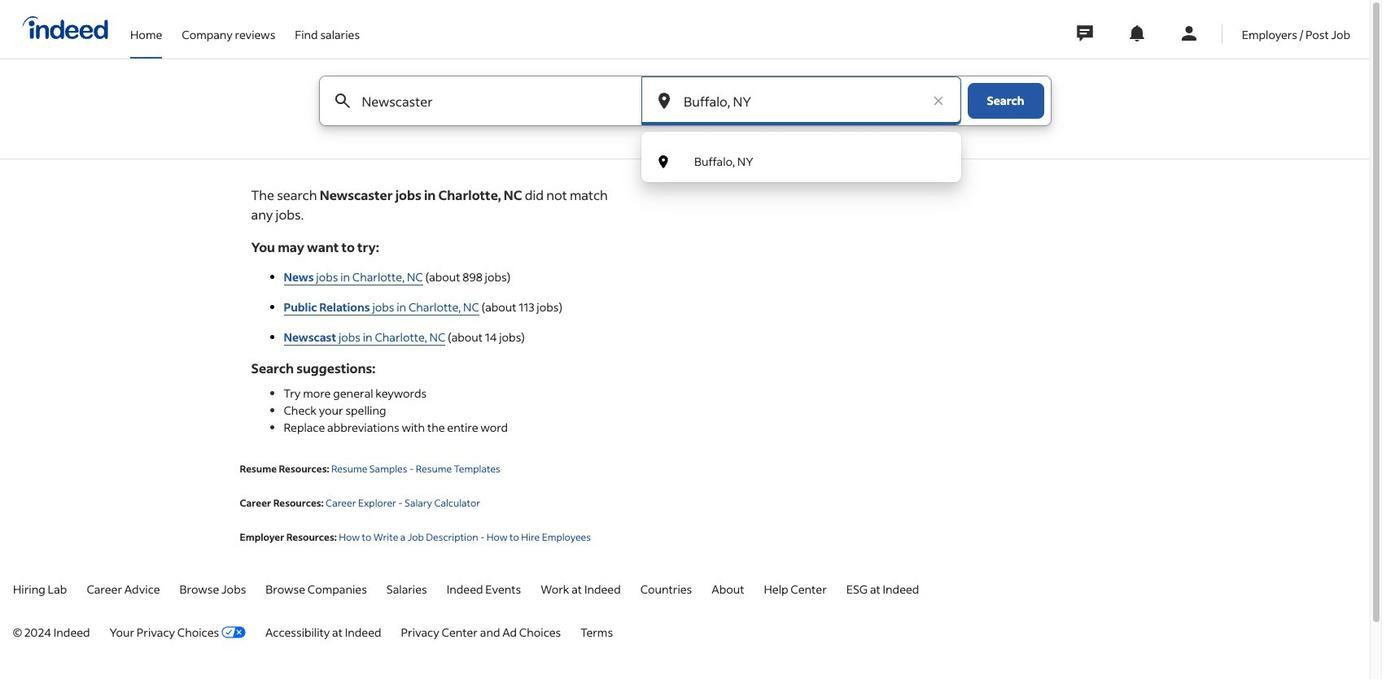 Task type: locate. For each thing, give the bounding box(es) containing it.
Edit location text field
[[681, 77, 922, 125]]

None search field
[[268, 76, 1102, 182]]



Task type: vqa. For each thing, say whether or not it's contained in the screenshot.
search box
yes



Task type: describe. For each thing, give the bounding box(es) containing it.
notifications unread count 0 image
[[1127, 24, 1147, 43]]

account image
[[1179, 24, 1199, 43]]

search: Job title, keywords, or company text field
[[359, 77, 613, 125]]

messages unread count 0 image
[[1074, 17, 1096, 50]]

clear location input image
[[930, 93, 946, 109]]

pagination navigation
[[227, 423, 622, 462]]



